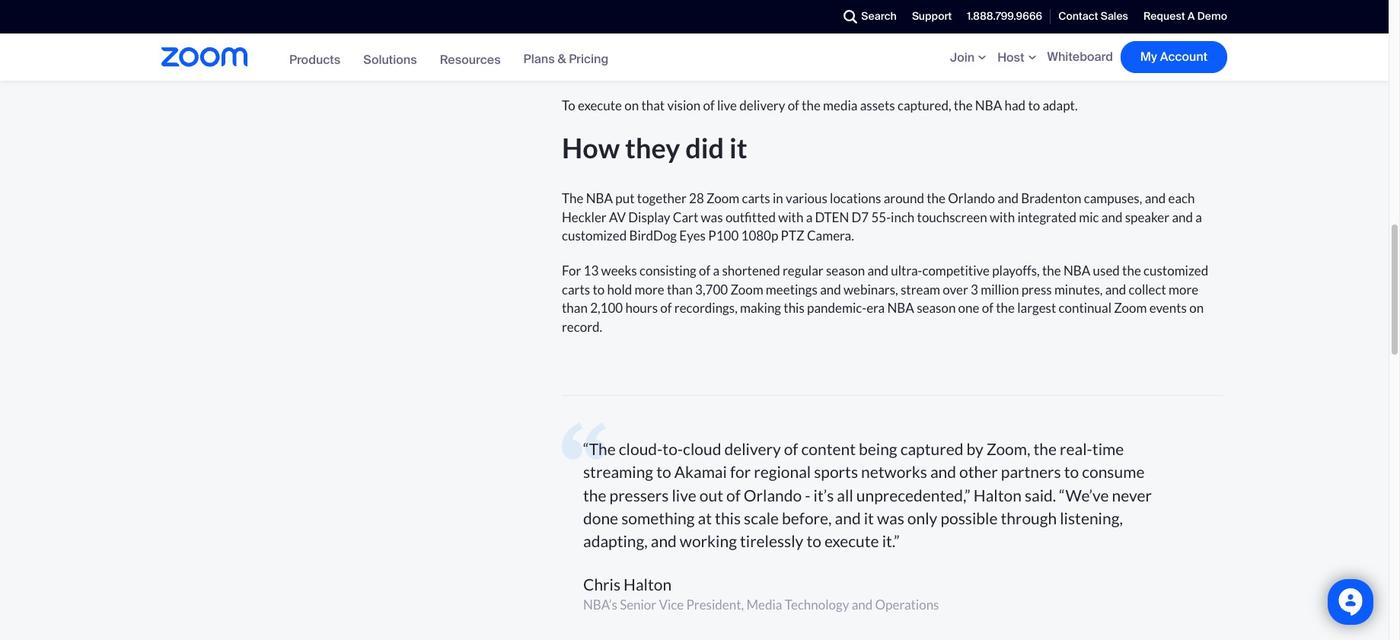 Task type: vqa. For each thing, say whether or not it's contained in the screenshot.
They
yes



Task type: describe. For each thing, give the bounding box(es) containing it.
adapting,
[[583, 531, 648, 550]]

consume
[[1082, 462, 1145, 482]]

mic
[[1079, 209, 1099, 225]]

halton inside "the cloud-to-cloud delivery of content being captured by zoom, the real-time streaming to akamai for regional sports networks and other partners to consume the pressers live out of orlando - it's all unprecedented," halton said. "we've never done something at this scale before, and it was only possible through listening, adapting, and working tirelessly to execute it."
[[974, 485, 1022, 504]]

minutes,
[[1055, 282, 1103, 298]]

1 horizontal spatial live
[[717, 97, 737, 113]]

1 vertical spatial zoom
[[731, 282, 763, 298]]

and down used on the top
[[1105, 282, 1126, 298]]

events
[[1150, 300, 1187, 316]]

delivery inside "the cloud-to-cloud delivery of content being captured by zoom, the real-time streaming to akamai for regional sports networks and other partners to consume the pressers live out of orlando - it's all unprecedented," halton said. "we've never done something at this scale before, and it was only possible through listening, adapting, and working tirelessly to execute it."
[[724, 439, 781, 459]]

through
[[1001, 508, 1057, 527]]

inch
[[891, 209, 915, 225]]

integrated
[[1018, 209, 1077, 225]]

products button
[[289, 51, 341, 67]]

this for at
[[715, 508, 741, 527]]

vision
[[667, 97, 701, 113]]

to down real-
[[1064, 462, 1079, 482]]

never
[[1112, 485, 1152, 504]]

"the
[[583, 439, 616, 459]]

search
[[861, 9, 897, 23]]

the left the media
[[802, 97, 821, 113]]

customized inside for 13 weeks consisting of a shortened regular season and ultra-competitive playoffs, the nba used the customized carts to hold more than 3,700 zoom meetings and webinars, stream over 3 million press minutes, and collect more than 2,100 hours of recordings, making this pandemic-era nba season one of the largest continual zoom events on record.
[[1144, 263, 1209, 279]]

pricing
[[569, 51, 609, 67]]

working
[[680, 531, 737, 550]]

continual
[[1059, 300, 1112, 316]]

the up press
[[1042, 263, 1061, 279]]

outfitted
[[726, 209, 776, 225]]

"the cloud-to-cloud delivery of content being captured by zoom, the real-time streaming to akamai for regional sports networks and other partners to consume the pressers live out of orlando - it's all unprecedented," halton said. "we've never done something at this scale before, and it was only possible through listening, adapting, and working tirelessly to execute it."
[[583, 439, 1152, 550]]

zoom logo image
[[161, 47, 247, 67]]

press
[[1022, 282, 1052, 298]]

tirelessly
[[740, 531, 804, 550]]

possible
[[941, 508, 998, 527]]

solutions
[[363, 51, 417, 67]]

and down campuses,
[[1102, 209, 1123, 225]]

done
[[583, 508, 618, 527]]

to inside for 13 weeks consisting of a shortened regular season and ultra-competitive playoffs, the nba used the customized carts to hold more than 3,700 zoom meetings and webinars, stream over 3 million press minutes, and collect more than 2,100 hours of recordings, making this pandemic-era nba season one of the largest continual zoom events on record.
[[593, 282, 605, 298]]

to down to-
[[656, 462, 671, 482]]

1.888.799.9666
[[967, 9, 1043, 23]]

regional
[[754, 462, 811, 482]]

how
[[562, 131, 620, 164]]

support link
[[904, 0, 960, 33]]

demo
[[1197, 9, 1227, 23]]

to-
[[663, 439, 683, 459]]

and up speaker
[[1145, 190, 1166, 206]]

55-
[[871, 209, 891, 225]]

this for making
[[784, 300, 805, 316]]

cloud
[[683, 439, 721, 459]]

plans & pricing
[[524, 51, 609, 67]]

of right out
[[726, 485, 741, 504]]

solutions button
[[363, 51, 417, 67]]

resources
[[440, 51, 501, 67]]

adapt.
[[1043, 97, 1078, 113]]

nba up minutes,
[[1064, 263, 1091, 279]]

pressers
[[610, 485, 669, 504]]

time
[[1093, 439, 1124, 459]]

collect
[[1129, 282, 1166, 298]]

camera.
[[807, 228, 854, 244]]

3,700
[[695, 282, 728, 298]]

shortened
[[722, 263, 780, 279]]

locations
[[830, 190, 881, 206]]

something
[[621, 508, 695, 527]]

to down before,
[[807, 531, 822, 550]]

only
[[908, 508, 938, 527]]

for
[[562, 263, 581, 279]]

carts inside the nba put together 28 zoom carts in various locations around the orlando and bradenton campuses, and each heckler av display cart was outfitted with a dten d7 55-inch touchscreen with integrated mic and speaker and a customized birddog eyes p100 1080p ptz camera.
[[742, 190, 770, 206]]

contact sales link
[[1051, 0, 1136, 33]]

display
[[628, 209, 670, 225]]

it inside "the cloud-to-cloud delivery of content being captured by zoom, the real-time streaming to akamai for regional sports networks and other partners to consume the pressers live out of orlando - it's all unprecedented," halton said. "we've never done something at this scale before, and it was only possible through listening, adapting, and working tirelessly to execute it."
[[864, 508, 874, 527]]

nba right era
[[887, 300, 914, 316]]

2 horizontal spatial a
[[1196, 209, 1202, 225]]

request a demo link
[[1136, 0, 1227, 33]]

live inside "the cloud-to-cloud delivery of content being captured by zoom, the real-time streaming to akamai for regional sports networks and other partners to consume the pressers live out of orlando - it's all unprecedented," halton said. "we've never done something at this scale before, and it was only possible through listening, adapting, and working tirelessly to execute it."
[[672, 485, 697, 504]]

on inside for 13 weeks consisting of a shortened regular season and ultra-competitive playoffs, the nba used the customized carts to hold more than 3,700 zoom meetings and webinars, stream over 3 million press minutes, and collect more than 2,100 hours of recordings, making this pandemic-era nba season one of the largest continual zoom events on record.
[[1190, 300, 1204, 316]]

they
[[625, 131, 680, 164]]

meetings
[[766, 282, 818, 298]]

and down something
[[651, 531, 677, 550]]

out
[[700, 485, 723, 504]]

and down all
[[835, 508, 861, 527]]

orlando inside "the cloud-to-cloud delivery of content being captured by zoom, the real-time streaming to akamai for regional sports networks and other partners to consume the pressers live out of orlando - it's all unprecedented," halton said. "we've never done something at this scale before, and it was only possible through listening, adapting, and working tirelessly to execute it."
[[744, 485, 802, 504]]

assets
[[860, 97, 895, 113]]

unprecedented,"
[[856, 485, 971, 504]]

over
[[943, 282, 968, 298]]

request a demo
[[1144, 9, 1227, 23]]

p100
[[708, 228, 739, 244]]

0 horizontal spatial execute
[[578, 97, 622, 113]]

was inside "the cloud-to-cloud delivery of content being captured by zoom, the real-time streaming to akamai for regional sports networks and other partners to consume the pressers live out of orlando - it's all unprecedented," halton said. "we've never done something at this scale before, and it was only possible through listening, adapting, and working tirelessly to execute it."
[[877, 508, 904, 527]]

1 horizontal spatial a
[[806, 209, 813, 225]]

at
[[698, 508, 712, 527]]

campuses,
[[1084, 190, 1142, 206]]

vice
[[659, 597, 684, 613]]

host button
[[998, 49, 1040, 65]]

zoom inside the nba put together 28 zoom carts in various locations around the orlando and bradenton campuses, and each heckler av display cart was outfitted with a dten d7 55-inch touchscreen with integrated mic and speaker and a customized birddog eyes p100 1080p ptz camera.
[[707, 190, 740, 206]]

join button
[[950, 49, 990, 65]]

0 vertical spatial on
[[625, 97, 639, 113]]

and down each
[[1172, 209, 1193, 225]]

of right vision
[[703, 97, 715, 113]]

used
[[1093, 263, 1120, 279]]

av
[[609, 209, 626, 225]]

recordings,
[[674, 300, 738, 316]]

media
[[823, 97, 858, 113]]

to right had
[[1028, 97, 1040, 113]]

zoom,
[[987, 439, 1031, 459]]

to
[[562, 97, 575, 113]]

did
[[686, 131, 724, 164]]

customized inside the nba put together 28 zoom carts in various locations around the orlando and bradenton campuses, and each heckler av display cart was outfitted with a dten d7 55-inch touchscreen with integrated mic and speaker and a customized birddog eyes p100 1080p ptz camera.
[[562, 228, 627, 244]]

2 vertical spatial zoom
[[1114, 300, 1147, 316]]

and up integrated
[[998, 190, 1019, 206]]

contact
[[1059, 9, 1098, 23]]

join
[[950, 49, 975, 65]]

technology
[[785, 597, 849, 613]]

chris halton nba's senior vice president, media technology and operations
[[583, 575, 939, 613]]

for
[[730, 462, 751, 482]]

0 vertical spatial than
[[667, 282, 693, 298]]

and down "captured"
[[930, 462, 956, 482]]

regular
[[783, 263, 824, 279]]

support
[[912, 9, 952, 23]]

cloud-
[[619, 439, 663, 459]]

heckler
[[562, 209, 607, 225]]

put
[[616, 190, 635, 206]]

"we've
[[1059, 485, 1109, 504]]



Task type: locate. For each thing, give the bounding box(es) containing it.
execute inside "the cloud-to-cloud delivery of content being captured by zoom, the real-time streaming to akamai for regional sports networks and other partners to consume the pressers live out of orlando - it's all unprecedented," halton said. "we've never done something at this scale before, and it was only possible through listening, adapting, and working tirelessly to execute it."
[[825, 531, 879, 550]]

1 vertical spatial was
[[877, 508, 904, 527]]

0 horizontal spatial more
[[635, 282, 665, 298]]

making
[[740, 300, 781, 316]]

delivery
[[740, 97, 785, 113], [724, 439, 781, 459]]

media
[[747, 597, 782, 613]]

this down meetings on the top
[[784, 300, 805, 316]]

my account
[[1140, 49, 1208, 65]]

a
[[1188, 9, 1195, 23]]

to execute on that vision of live delivery of the media assets captured, the nba had to adapt.
[[562, 97, 1078, 113]]

captured
[[900, 439, 964, 459]]

nba inside the nba put together 28 zoom carts in various locations around the orlando and bradenton campuses, and each heckler av display cart was outfitted with a dten d7 55-inch touchscreen with integrated mic and speaker and a customized birddog eyes p100 1080p ptz camera.
[[586, 190, 613, 206]]

2 with from the left
[[990, 209, 1015, 225]]

a right speaker
[[1196, 209, 1202, 225]]

to down 13
[[593, 282, 605, 298]]

0 vertical spatial carts
[[742, 190, 770, 206]]

a up 3,700
[[713, 263, 720, 279]]

around
[[884, 190, 924, 206]]

with left integrated
[[990, 209, 1015, 225]]

0 horizontal spatial halton
[[624, 575, 672, 594]]

bradenton
[[1021, 190, 1082, 206]]

0 horizontal spatial orlando
[[744, 485, 802, 504]]

than down consisting
[[667, 282, 693, 298]]

this right at
[[715, 508, 741, 527]]

million
[[981, 282, 1019, 298]]

the up touchscreen
[[927, 190, 946, 206]]

ultra-
[[891, 263, 922, 279]]

together
[[637, 190, 687, 206]]

hours
[[625, 300, 658, 316]]

than
[[667, 282, 693, 298], [562, 300, 588, 316]]

had
[[1005, 97, 1026, 113]]

a down various
[[806, 209, 813, 225]]

real-
[[1060, 439, 1093, 459]]

nba's
[[583, 597, 617, 613]]

0 horizontal spatial live
[[672, 485, 697, 504]]

other
[[959, 462, 998, 482]]

was up p100
[[701, 209, 723, 225]]

0 horizontal spatial than
[[562, 300, 588, 316]]

listening,
[[1060, 508, 1123, 527]]

execute right to
[[578, 97, 622, 113]]

on right events
[[1190, 300, 1204, 316]]

content
[[801, 439, 856, 459]]

0 vertical spatial delivery
[[740, 97, 785, 113]]

1 vertical spatial customized
[[1144, 263, 1209, 279]]

the up done
[[583, 485, 606, 504]]

it."
[[882, 531, 900, 550]]

carts down for
[[562, 282, 590, 298]]

one
[[958, 300, 980, 316]]

birddog
[[629, 228, 677, 244]]

was inside the nba put together 28 zoom carts in various locations around the orlando and bradenton campuses, and each heckler av display cart was outfitted with a dten d7 55-inch touchscreen with integrated mic and speaker and a customized birddog eyes p100 1080p ptz camera.
[[701, 209, 723, 225]]

the inside the nba put together 28 zoom carts in various locations around the orlando and bradenton campuses, and each heckler av display cart was outfitted with a dten d7 55-inch touchscreen with integrated mic and speaker and a customized birddog eyes p100 1080p ptz camera.
[[927, 190, 946, 206]]

1 vertical spatial halton
[[624, 575, 672, 594]]

0 vertical spatial customized
[[562, 228, 627, 244]]

0 vertical spatial halton
[[974, 485, 1022, 504]]

1 horizontal spatial carts
[[742, 190, 770, 206]]

partners
[[1001, 462, 1061, 482]]

operations
[[875, 597, 939, 613]]

1 vertical spatial orlando
[[744, 485, 802, 504]]

zoom right 28
[[707, 190, 740, 206]]

customized up collect
[[1144, 263, 1209, 279]]

customized down heckler
[[562, 228, 627, 244]]

of right hours
[[660, 300, 672, 316]]

1 vertical spatial execute
[[825, 531, 879, 550]]

live
[[717, 97, 737, 113], [672, 485, 697, 504]]

1 vertical spatial live
[[672, 485, 697, 504]]

3
[[971, 282, 978, 298]]

streaming
[[583, 462, 653, 482]]

than up record.
[[562, 300, 588, 316]]

record.
[[562, 319, 602, 335]]

halton inside chris halton nba's senior vice president, media technology and operations
[[624, 575, 672, 594]]

orlando inside the nba put together 28 zoom carts in various locations around the orlando and bradenton campuses, and each heckler av display cart was outfitted with a dten d7 55-inch touchscreen with integrated mic and speaker and a customized birddog eyes p100 1080p ptz camera.
[[948, 190, 995, 206]]

it down unprecedented," at the bottom right of page
[[864, 508, 874, 527]]

1 horizontal spatial was
[[877, 508, 904, 527]]

zoom down shortened
[[731, 282, 763, 298]]

1 vertical spatial this
[[715, 508, 741, 527]]

with
[[778, 209, 804, 225], [990, 209, 1015, 225]]

season
[[826, 263, 865, 279], [917, 300, 956, 316]]

more up events
[[1169, 282, 1199, 298]]

and inside chris halton nba's senior vice president, media technology and operations
[[852, 597, 873, 613]]

said.
[[1025, 485, 1056, 504]]

1 horizontal spatial with
[[990, 209, 1015, 225]]

1 horizontal spatial execute
[[825, 531, 879, 550]]

1 horizontal spatial this
[[784, 300, 805, 316]]

competitive
[[922, 263, 990, 279]]

0 horizontal spatial was
[[701, 209, 723, 225]]

touchscreen
[[917, 209, 987, 225]]

zoom down collect
[[1114, 300, 1147, 316]]

for 13 weeks consisting of a shortened regular season and ultra-competitive playoffs, the nba used the customized carts to hold more than 3,700 zoom meetings and webinars, stream over 3 million press minutes, and collect more than 2,100 hours of recordings, making this pandemic-era nba season one of the largest continual zoom events on record.
[[562, 263, 1209, 335]]

and up 'pandemic-' at the top right
[[820, 282, 841, 298]]

before,
[[782, 508, 832, 527]]

of up 3,700
[[699, 263, 711, 279]]

playoffs,
[[992, 263, 1040, 279]]

halton
[[974, 485, 1022, 504], [624, 575, 672, 594]]

and up webinars,
[[868, 263, 889, 279]]

of right one
[[982, 300, 994, 316]]

plans
[[524, 51, 555, 67]]

1 vertical spatial carts
[[562, 282, 590, 298]]

1 vertical spatial on
[[1190, 300, 1204, 316]]

carts up outfitted
[[742, 190, 770, 206]]

this inside "the cloud-to-cloud delivery of content being captured by zoom, the real-time streaming to akamai for regional sports networks and other partners to consume the pressers live out of orlando - it's all unprecedented," halton said. "we've never done something at this scale before, and it was only possible through listening, adapting, and working tirelessly to execute it."
[[715, 508, 741, 527]]

orlando
[[948, 190, 995, 206], [744, 485, 802, 504]]

carts inside for 13 weeks consisting of a shortened regular season and ultra-competitive playoffs, the nba used the customized carts to hold more than 3,700 zoom meetings and webinars, stream over 3 million press minutes, and collect more than 2,100 hours of recordings, making this pandemic-era nba season one of the largest continual zoom events on record.
[[562, 282, 590, 298]]

the
[[562, 190, 584, 206]]

halton down other
[[974, 485, 1022, 504]]

season up webinars,
[[826, 263, 865, 279]]

1 more from the left
[[635, 282, 665, 298]]

1 vertical spatial it
[[864, 508, 874, 527]]

my
[[1140, 49, 1157, 65]]

dten
[[815, 209, 849, 225]]

sports
[[814, 462, 858, 482]]

this inside for 13 weeks consisting of a shortened regular season and ultra-competitive playoffs, the nba used the customized carts to hold more than 3,700 zoom meetings and webinars, stream over 3 million press minutes, and collect more than 2,100 hours of recordings, making this pandemic-era nba season one of the largest continual zoom events on record.
[[784, 300, 805, 316]]

1 horizontal spatial halton
[[974, 485, 1022, 504]]

0 vertical spatial zoom
[[707, 190, 740, 206]]

it
[[729, 131, 748, 164], [864, 508, 874, 527]]

1 horizontal spatial orlando
[[948, 190, 995, 206]]

season down stream
[[917, 300, 956, 316]]

1 with from the left
[[778, 209, 804, 225]]

whiteboard link
[[1047, 49, 1113, 65]]

a inside for 13 weeks consisting of a shortened regular season and ultra-competitive playoffs, the nba used the customized carts to hold more than 3,700 zoom meetings and webinars, stream over 3 million press minutes, and collect more than 2,100 hours of recordings, making this pandemic-era nba season one of the largest continual zoom events on record.
[[713, 263, 720, 279]]

0 vertical spatial it
[[729, 131, 748, 164]]

1 horizontal spatial than
[[667, 282, 693, 298]]

2,100
[[590, 300, 623, 316]]

more up hours
[[635, 282, 665, 298]]

the up collect
[[1122, 263, 1141, 279]]

and
[[998, 190, 1019, 206], [1145, 190, 1166, 206], [1102, 209, 1123, 225], [1172, 209, 1193, 225], [868, 263, 889, 279], [820, 282, 841, 298], [1105, 282, 1126, 298], [930, 462, 956, 482], [835, 508, 861, 527], [651, 531, 677, 550], [852, 597, 873, 613]]

0 horizontal spatial carts
[[562, 282, 590, 298]]

largest
[[1017, 300, 1056, 316]]

orlando up touchscreen
[[948, 190, 995, 206]]

all
[[837, 485, 853, 504]]

1 horizontal spatial it
[[864, 508, 874, 527]]

halton up 'senior'
[[624, 575, 672, 594]]

various
[[786, 190, 828, 206]]

1 horizontal spatial more
[[1169, 282, 1199, 298]]

0 vertical spatial live
[[717, 97, 737, 113]]

the nba put together 28 zoom carts in various locations around the orlando and bradenton campuses, and each heckler av display cart was outfitted with a dten d7 55-inch touchscreen with integrated mic and speaker and a customized birddog eyes p100 1080p ptz camera.
[[562, 190, 1202, 244]]

ptz
[[781, 228, 805, 244]]

account
[[1160, 49, 1208, 65]]

of
[[703, 97, 715, 113], [788, 97, 799, 113], [699, 263, 711, 279], [660, 300, 672, 316], [982, 300, 994, 316], [784, 439, 798, 459], [726, 485, 741, 504]]

hold
[[607, 282, 632, 298]]

was
[[701, 209, 723, 225], [877, 508, 904, 527]]

nba
[[975, 97, 1002, 113], [586, 190, 613, 206], [1064, 263, 1091, 279], [887, 300, 914, 316]]

0 vertical spatial season
[[826, 263, 865, 279]]

0 vertical spatial orlando
[[948, 190, 995, 206]]

it right the did
[[729, 131, 748, 164]]

0 horizontal spatial season
[[826, 263, 865, 279]]

live left out
[[672, 485, 697, 504]]

of left the media
[[788, 97, 799, 113]]

nba left had
[[975, 97, 1002, 113]]

pandemic-
[[807, 300, 867, 316]]

None search field
[[788, 5, 840, 29]]

0 vertical spatial this
[[784, 300, 805, 316]]

more
[[635, 282, 665, 298], [1169, 282, 1199, 298]]

in
[[773, 190, 783, 206]]

0 horizontal spatial customized
[[562, 228, 627, 244]]

host
[[998, 49, 1025, 65]]

the right captured, at the top right of page
[[954, 97, 973, 113]]

products
[[289, 51, 341, 67]]

how they did it
[[562, 131, 748, 164]]

0 vertical spatial was
[[701, 209, 723, 225]]

stream
[[901, 282, 940, 298]]

akamai
[[674, 462, 727, 482]]

28
[[689, 190, 704, 206]]

1 vertical spatial season
[[917, 300, 956, 316]]

live right vision
[[717, 97, 737, 113]]

1 vertical spatial delivery
[[724, 439, 781, 459]]

execute left the "it.""
[[825, 531, 879, 550]]

0 horizontal spatial a
[[713, 263, 720, 279]]

request
[[1144, 9, 1185, 23]]

2 more from the left
[[1169, 282, 1199, 298]]

orlando down the regional
[[744, 485, 802, 504]]

was up the "it.""
[[877, 508, 904, 527]]

1 horizontal spatial season
[[917, 300, 956, 316]]

execute
[[578, 97, 622, 113], [825, 531, 879, 550]]

search image
[[844, 10, 857, 24]]

0 horizontal spatial it
[[729, 131, 748, 164]]

0 vertical spatial execute
[[578, 97, 622, 113]]

nba up heckler
[[586, 190, 613, 206]]

search image
[[844, 10, 857, 24]]

the down million on the top right of the page
[[996, 300, 1015, 316]]

d7
[[852, 209, 869, 225]]

captured,
[[898, 97, 951, 113]]

0 horizontal spatial with
[[778, 209, 804, 225]]

with up ptz
[[778, 209, 804, 225]]

whiteboard
[[1047, 49, 1113, 65]]

plans & pricing link
[[524, 51, 609, 67]]

and left operations
[[852, 597, 873, 613]]

of up the regional
[[784, 439, 798, 459]]

the up partners
[[1034, 439, 1057, 459]]

resources button
[[440, 51, 501, 67]]

0 horizontal spatial this
[[715, 508, 741, 527]]

on left that
[[625, 97, 639, 113]]

1 horizontal spatial on
[[1190, 300, 1204, 316]]

webinars,
[[844, 282, 898, 298]]

0 horizontal spatial on
[[625, 97, 639, 113]]

1 vertical spatial than
[[562, 300, 588, 316]]

1 horizontal spatial customized
[[1144, 263, 1209, 279]]



